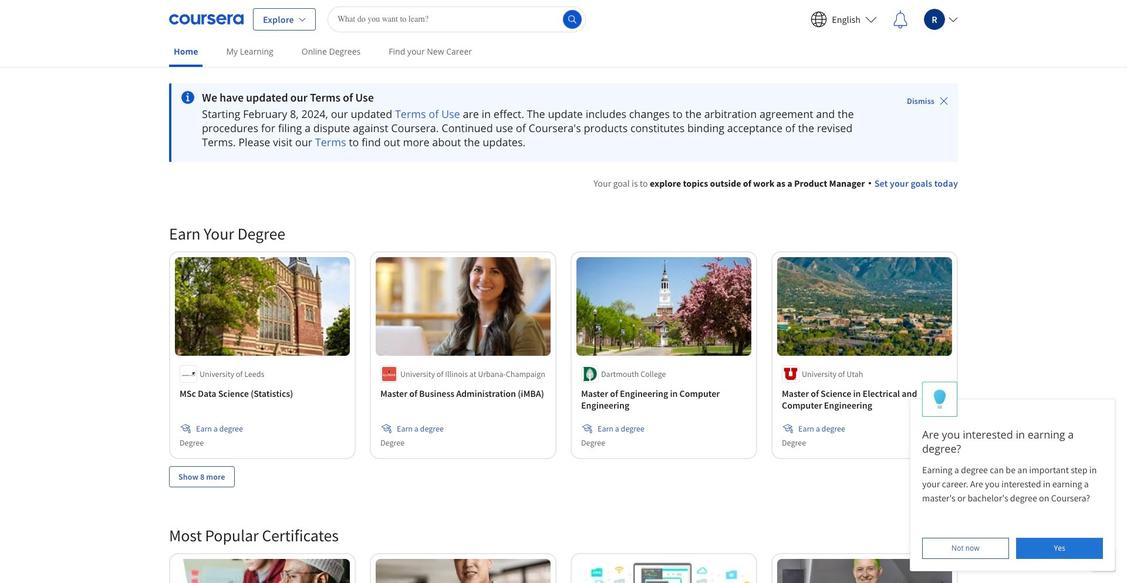 Task type: describe. For each thing, give the bounding box(es) containing it.
help center image
[[1097, 552, 1111, 567]]

coursera image
[[169, 10, 244, 28]]

information: we have updated our terms of use element
[[202, 90, 874, 105]]

alice element
[[910, 382, 1116, 571]]

What do you want to learn? text field
[[328, 6, 586, 32]]



Task type: vqa. For each thing, say whether or not it's contained in the screenshot.
Information: We have updated our Terms of Use element
yes



Task type: locate. For each thing, give the bounding box(es) containing it.
None search field
[[328, 6, 586, 32]]

main content
[[0, 69, 1127, 583]]

lightbulb tip image
[[934, 389, 946, 409]]

earn your degree collection element
[[162, 204, 965, 506]]

most popular certificates collection element
[[162, 506, 965, 583]]



